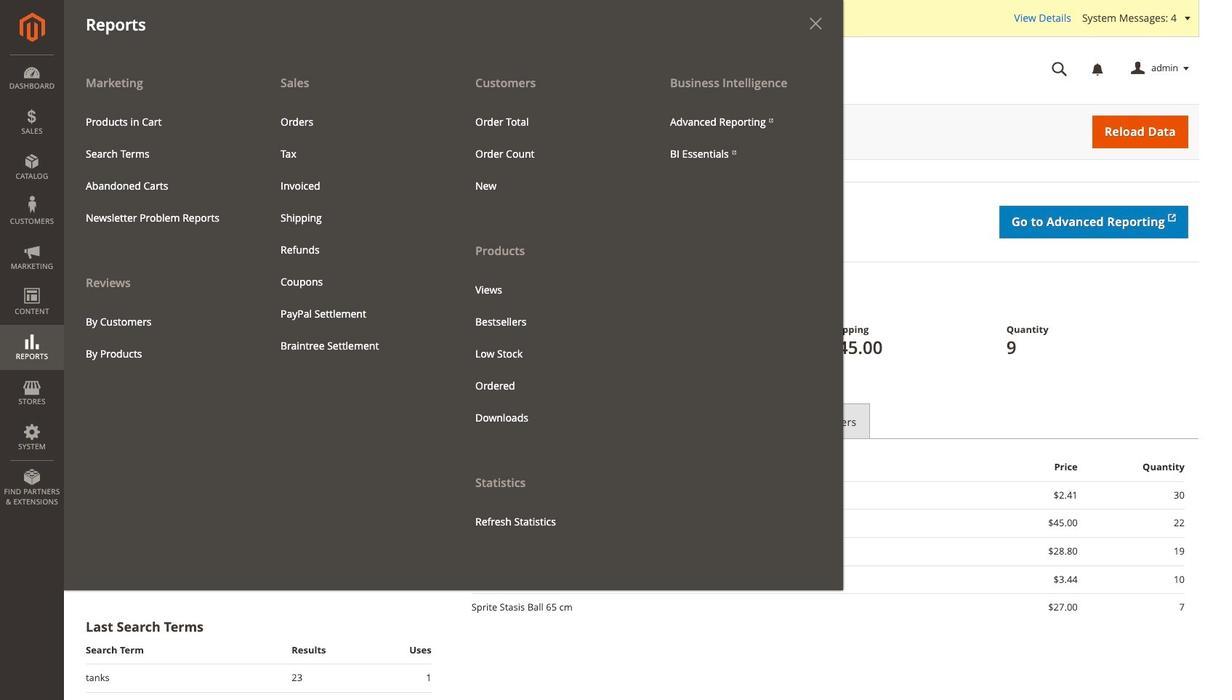 Task type: locate. For each thing, give the bounding box(es) containing it.
menu bar
[[0, 0, 843, 590]]

menu
[[64, 67, 843, 590], [64, 67, 259, 370], [454, 67, 648, 538], [75, 106, 248, 234], [270, 106, 443, 362], [465, 106, 638, 202], [659, 106, 832, 170], [465, 274, 638, 434], [75, 306, 248, 370]]



Task type: describe. For each thing, give the bounding box(es) containing it.
magento admin panel image
[[19, 12, 45, 42]]



Task type: vqa. For each thing, say whether or not it's contained in the screenshot.
text field
no



